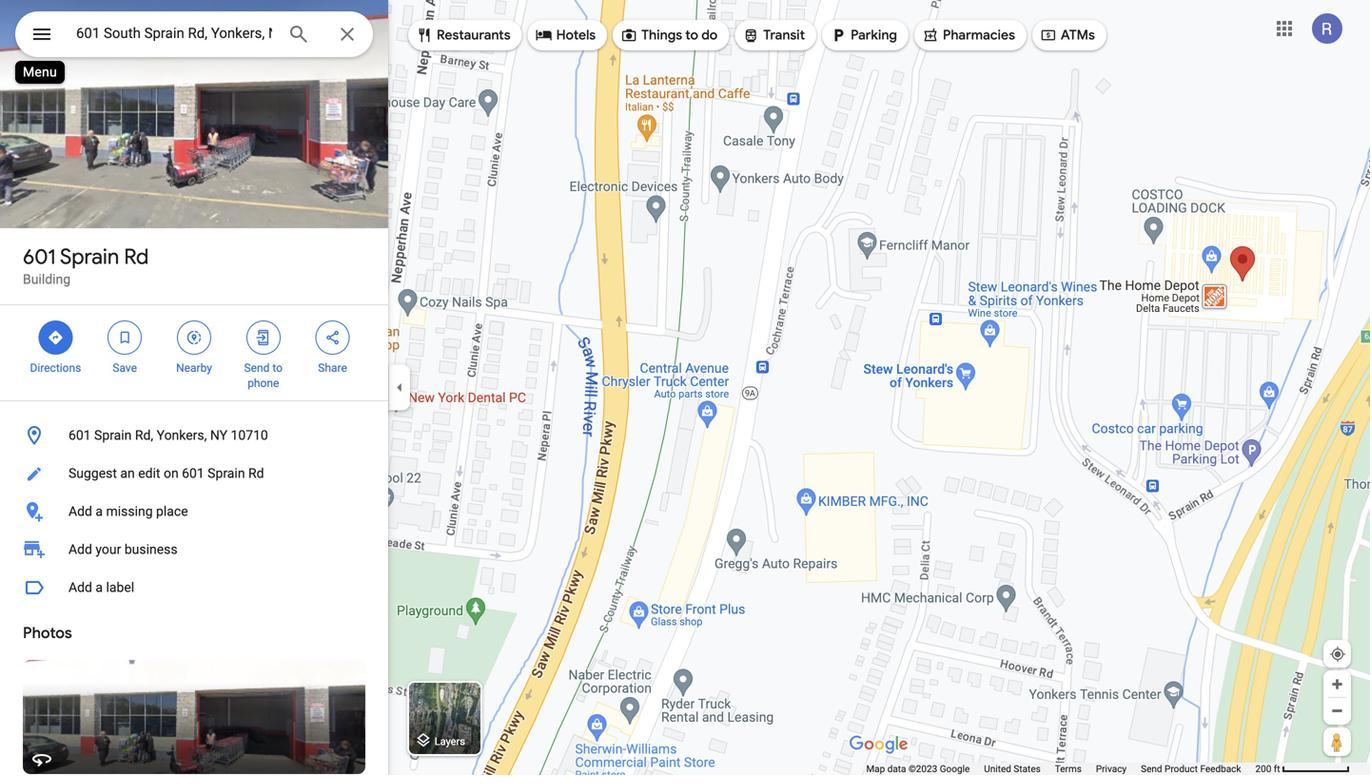 Task type: locate. For each thing, give the bounding box(es) containing it.

[[47, 328, 64, 348]]


[[416, 25, 433, 46]]

1 vertical spatial 601
[[69, 428, 91, 444]]

transit
[[764, 27, 806, 44]]

send left product
[[1142, 764, 1163, 775]]

1 vertical spatial sprain
[[94, 428, 132, 444]]

1 horizontal spatial to
[[686, 27, 699, 44]]


[[830, 25, 847, 46]]

0 vertical spatial sprain
[[60, 244, 119, 270]]

0 vertical spatial to
[[686, 27, 699, 44]]

map
[[867, 764, 886, 775]]

rd down the 10710
[[248, 466, 264, 482]]

add
[[69, 504, 92, 520], [69, 542, 92, 558], [69, 580, 92, 596]]

 restaurants
[[416, 25, 511, 46]]

add a missing place
[[69, 504, 188, 520]]


[[1041, 25, 1058, 46]]

601 for rd
[[23, 244, 56, 270]]

3 add from the top
[[69, 580, 92, 596]]

2 vertical spatial sprain
[[208, 466, 245, 482]]

0 vertical spatial 601
[[23, 244, 56, 270]]

a for label
[[96, 580, 103, 596]]

business
[[125, 542, 178, 558]]

united states button
[[985, 764, 1041, 776]]

0 vertical spatial add
[[69, 504, 92, 520]]

united states
[[985, 764, 1041, 775]]

0 horizontal spatial to
[[273, 362, 283, 375]]

rd inside 601 sprain rd building
[[124, 244, 149, 270]]

send to phone
[[244, 362, 283, 390]]

sprain inside 601 sprain rd building
[[60, 244, 119, 270]]

2 vertical spatial add
[[69, 580, 92, 596]]

a left missing
[[96, 504, 103, 520]]

layers
[[435, 736, 465, 748]]

601 sprain rd building
[[23, 244, 149, 288]]

send inside send to phone
[[244, 362, 270, 375]]

united
[[985, 764, 1012, 775]]

2 add from the top
[[69, 542, 92, 558]]

rd up 
[[124, 244, 149, 270]]

601 right on
[[182, 466, 204, 482]]

1 horizontal spatial 601
[[69, 428, 91, 444]]

pharmacies
[[943, 27, 1016, 44]]

hotels
[[557, 27, 596, 44]]

terms button
[[1056, 764, 1082, 776]]

feedback
[[1201, 764, 1242, 775]]

footer
[[867, 764, 1256, 776]]

None field
[[76, 22, 272, 45]]

add left label
[[69, 580, 92, 596]]

send
[[244, 362, 270, 375], [1142, 764, 1163, 775]]

suggest an edit on 601 sprain rd button
[[0, 455, 388, 493]]

edit
[[138, 466, 160, 482]]

200 ft button
[[1256, 764, 1351, 775]]

none field inside 601 south sprain rd, yonkers, ny 10710 field
[[76, 22, 272, 45]]

0 horizontal spatial rd
[[124, 244, 149, 270]]

1 horizontal spatial send
[[1142, 764, 1163, 775]]

sprain down ny at the left
[[208, 466, 245, 482]]

2 vertical spatial 601
[[182, 466, 204, 482]]

0 vertical spatial send
[[244, 362, 270, 375]]

sprain up building
[[60, 244, 119, 270]]

photos
[[23, 624, 72, 644]]

things
[[642, 27, 683, 44]]

601
[[23, 244, 56, 270], [69, 428, 91, 444], [182, 466, 204, 482]]

601 inside 601 sprain rd building
[[23, 244, 56, 270]]

601 inside button
[[69, 428, 91, 444]]

601 for rd,
[[69, 428, 91, 444]]

do
[[702, 27, 718, 44]]

data
[[888, 764, 907, 775]]

a left label
[[96, 580, 103, 596]]

sprain inside button
[[94, 428, 132, 444]]

ft
[[1275, 764, 1281, 775]]

 atms
[[1041, 25, 1096, 46]]

directions
[[30, 362, 81, 375]]

rd
[[124, 244, 149, 270], [248, 466, 264, 482]]

to inside  things to do
[[686, 27, 699, 44]]

add down suggest
[[69, 504, 92, 520]]

send product feedback
[[1142, 764, 1242, 775]]

yonkers,
[[157, 428, 207, 444]]

add for add a missing place
[[69, 504, 92, 520]]

to left do
[[686, 27, 699, 44]]

add a label
[[69, 580, 134, 596]]

1 vertical spatial to
[[273, 362, 283, 375]]

google maps element
[[0, 0, 1371, 776]]

0 vertical spatial rd
[[124, 244, 149, 270]]


[[923, 25, 940, 46]]

label
[[106, 580, 134, 596]]

1 vertical spatial a
[[96, 580, 103, 596]]

to
[[686, 27, 699, 44], [273, 362, 283, 375]]

footer containing map data ©2023 google
[[867, 764, 1256, 776]]

actions for 601 sprain rd region
[[0, 306, 388, 401]]

 transit
[[743, 25, 806, 46]]

to up phone
[[273, 362, 283, 375]]

add left "your" at the left
[[69, 542, 92, 558]]

missing
[[106, 504, 153, 520]]

terms
[[1056, 764, 1082, 775]]

save
[[113, 362, 137, 375]]

601 up building
[[23, 244, 56, 270]]


[[324, 328, 341, 348]]

0 horizontal spatial send
[[244, 362, 270, 375]]

suggest
[[69, 466, 117, 482]]

parking
[[851, 27, 898, 44]]

sprain
[[60, 244, 119, 270], [94, 428, 132, 444], [208, 466, 245, 482]]

©2023
[[909, 764, 938, 775]]


[[536, 25, 553, 46]]

sprain left rd, on the left bottom
[[94, 428, 132, 444]]

rd inside button
[[248, 466, 264, 482]]

send up phone
[[244, 362, 270, 375]]

1 a from the top
[[96, 504, 103, 520]]

share
[[318, 362, 347, 375]]

a
[[96, 504, 103, 520], [96, 580, 103, 596]]

1 horizontal spatial rd
[[248, 466, 264, 482]]

send product feedback button
[[1142, 764, 1242, 776]]

 things to do
[[621, 25, 718, 46]]

601 sprain rd, yonkers, ny 10710
[[69, 428, 268, 444]]

0 vertical spatial a
[[96, 504, 103, 520]]

1 vertical spatial rd
[[248, 466, 264, 482]]

2 a from the top
[[96, 580, 103, 596]]

2 horizontal spatial 601
[[182, 466, 204, 482]]

send inside button
[[1142, 764, 1163, 775]]

zoom out image
[[1331, 705, 1345, 719]]

1 add from the top
[[69, 504, 92, 520]]

1 vertical spatial send
[[1142, 764, 1163, 775]]

601 up suggest
[[69, 428, 91, 444]]

1 vertical spatial add
[[69, 542, 92, 558]]

send for send to phone
[[244, 362, 270, 375]]

0 horizontal spatial 601
[[23, 244, 56, 270]]

sprain for rd
[[60, 244, 119, 270]]

restaurants
[[437, 27, 511, 44]]

601 inside button
[[182, 466, 204, 482]]

add a label button
[[0, 569, 388, 607]]

sprain for rd,
[[94, 428, 132, 444]]



Task type: describe. For each thing, give the bounding box(es) containing it.
 hotels
[[536, 25, 596, 46]]

ny
[[210, 428, 228, 444]]

states
[[1014, 764, 1041, 775]]

add for add your business
[[69, 542, 92, 558]]

map data ©2023 google
[[867, 764, 970, 775]]

rd,
[[135, 428, 153, 444]]

an
[[120, 466, 135, 482]]

send for send product feedback
[[1142, 764, 1163, 775]]

 parking
[[830, 25, 898, 46]]


[[186, 328, 203, 348]]

on
[[164, 466, 179, 482]]

privacy
[[1097, 764, 1127, 775]]

add your business
[[69, 542, 178, 558]]

collapse side panel image
[[389, 377, 410, 398]]

 button
[[15, 11, 69, 61]]

sprain inside button
[[208, 466, 245, 482]]

google account: ruby anderson  
(rubyanndersson@gmail.com) image
[[1313, 13, 1343, 44]]

show your location image
[[1330, 646, 1347, 664]]


[[30, 20, 53, 48]]

601 sprain rd, yonkers, ny 10710 button
[[0, 417, 388, 455]]


[[116, 328, 133, 348]]

601 sprain rd main content
[[0, 0, 388, 776]]

google
[[940, 764, 970, 775]]

nearby
[[176, 362, 212, 375]]


[[621, 25, 638, 46]]

show street view coverage image
[[1324, 728, 1352, 757]]


[[255, 328, 272, 348]]

200
[[1256, 764, 1272, 775]]

601 South Sprain Rd, Yonkers, NY 10710 field
[[15, 11, 373, 57]]

suggest an edit on 601 sprain rd
[[69, 466, 264, 482]]


[[743, 25, 760, 46]]

 search field
[[15, 11, 373, 61]]

privacy button
[[1097, 764, 1127, 776]]

a for missing
[[96, 504, 103, 520]]

add for add a label
[[69, 580, 92, 596]]

to inside send to phone
[[273, 362, 283, 375]]

place
[[156, 504, 188, 520]]

footer inside google maps element
[[867, 764, 1256, 776]]

add a missing place button
[[0, 493, 388, 531]]

 pharmacies
[[923, 25, 1016, 46]]

building
[[23, 272, 71, 288]]

zoom in image
[[1331, 678, 1345, 692]]

atms
[[1061, 27, 1096, 44]]

your
[[96, 542, 121, 558]]

add your business link
[[0, 531, 388, 569]]

phone
[[248, 377, 279, 390]]

product
[[1165, 764, 1199, 775]]

10710
[[231, 428, 268, 444]]

200 ft
[[1256, 764, 1281, 775]]



Task type: vqa. For each thing, say whether or not it's contained in the screenshot.


